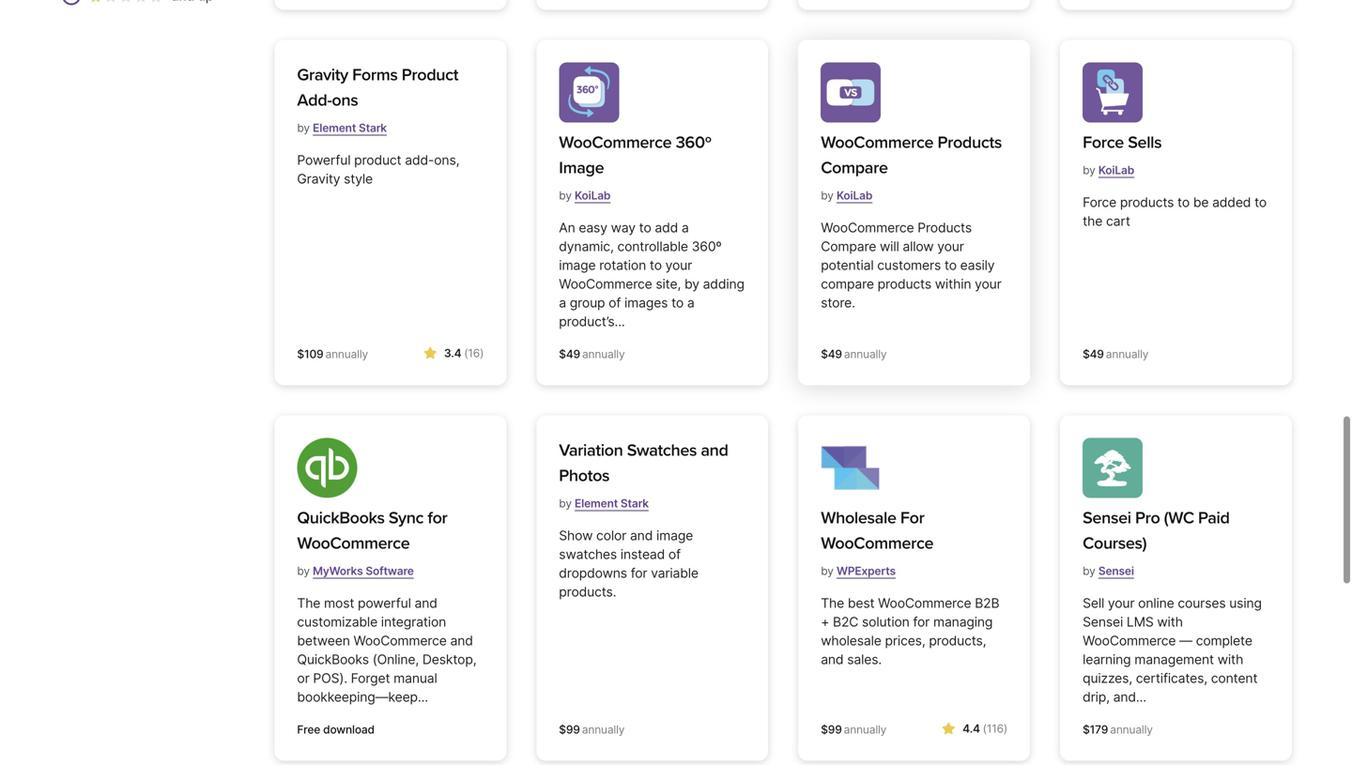 Task type: locate. For each thing, give the bounding box(es) containing it.
1 horizontal spatial for
[[631, 565, 648, 581]]

koilab down woocommerce products compare on the top right
[[837, 189, 873, 202]]

0 vertical spatial by element stark
[[297, 121, 387, 135]]

koilab down image
[[575, 189, 611, 202]]

1 the from the left
[[297, 595, 321, 611]]

the inside 'the best woocommerce b2b + b2c solution for managing wholesale prices, products, and sales.'
[[821, 595, 844, 611]]

(wc
[[1164, 508, 1194, 528]]

products down customers
[[878, 276, 932, 292]]

$109
[[297, 347, 324, 361]]

1 vertical spatial gravity
[[297, 171, 340, 187]]

for right sync
[[428, 508, 447, 528]]

for down instead
[[631, 565, 648, 581]]

2 quickbooks from the top
[[297, 652, 369, 668]]

$49 annually for compare
[[821, 347, 887, 361]]

2 $99 annually from the left
[[821, 723, 887, 737]]

3.4
[[444, 347, 462, 360]]

sensei down sell
[[1083, 614, 1123, 630]]

) for the best woocommerce b2b + b2c solution for managing wholesale prices, products, and sales.
[[1004, 722, 1008, 736]]

0 horizontal spatial with
[[1157, 614, 1183, 630]]

woocommerce 360º image link
[[559, 130, 746, 181]]

2 horizontal spatial koilab
[[1099, 163, 1135, 177]]

of
[[609, 295, 621, 311], [669, 547, 681, 563]]

0 vertical spatial products
[[1120, 194, 1174, 210]]

1 vertical spatial sensei
[[1099, 564, 1134, 578]]

paid
[[1198, 508, 1230, 528]]

0 horizontal spatial )
[[480, 347, 484, 360]]

2 force from the top
[[1083, 194, 1117, 210]]

quickbooks up pos).
[[297, 652, 369, 668]]

image
[[559, 257, 596, 273], [656, 528, 693, 544]]

by element stark up color
[[559, 497, 649, 510]]

koilab link down force sells "link"
[[1099, 156, 1135, 185]]

0 horizontal spatial $49 annually
[[559, 347, 625, 361]]

by element stark
[[297, 121, 387, 135], [559, 497, 649, 510]]

2 horizontal spatial for
[[913, 614, 930, 630]]

koilab link for force sells
[[1099, 156, 1135, 185]]

1 vertical spatial (
[[983, 722, 987, 736]]

an easy way to add a dynamic, controllable 360º image rotation to your woocommerce site, by adding a group of images to a product's...
[[559, 220, 745, 330]]

( for the best woocommerce b2b + b2c solution for managing wholesale prices, products, and sales.
[[983, 722, 987, 736]]

1 vertical spatial quickbooks
[[297, 652, 369, 668]]

sensei inside the sensei pro (wc paid courses)
[[1083, 508, 1132, 528]]

( right 3.4
[[464, 347, 468, 360]]

0 vertical spatial stark
[[359, 121, 387, 135]]

0 vertical spatial compare
[[821, 158, 888, 178]]

0 vertical spatial of
[[609, 295, 621, 311]]

woocommerce
[[559, 132, 672, 153], [821, 132, 934, 153], [821, 220, 914, 236], [559, 276, 652, 292], [297, 533, 410, 554], [821, 533, 934, 554], [878, 595, 972, 611], [354, 633, 447, 649], [1083, 633, 1176, 649]]

for up prices,
[[913, 614, 930, 630]]

2 gravity from the top
[[297, 171, 340, 187]]

2 the from the left
[[821, 595, 844, 611]]

1 $49 annually from the left
[[559, 347, 625, 361]]

products
[[938, 132, 1002, 153], [918, 220, 972, 236]]

1 vertical spatial of
[[669, 547, 681, 563]]

by inside an easy way to add a dynamic, controllable 360º image rotation to your woocommerce site, by adding a group of images to a product's...
[[685, 276, 700, 292]]

between
[[297, 633, 350, 649]]

bookkeeping—keep...
[[297, 689, 428, 705]]

quickbooks inside the most powerful and customizable integration between woocommerce and quickbooks (online, desktop, or pos). forget manual bookkeeping—keep...
[[297, 652, 369, 668]]

gravity up add-
[[297, 65, 348, 85]]

compare up potential
[[821, 239, 877, 254]]

sells
[[1128, 132, 1162, 153]]

1 horizontal spatial of
[[669, 547, 681, 563]]

2 vertical spatial sensei
[[1083, 614, 1123, 630]]

1 vertical spatial image
[[656, 528, 693, 544]]

2 horizontal spatial by koilab
[[1083, 163, 1135, 177]]

2 vertical spatial for
[[913, 614, 930, 630]]

by down force sells "link"
[[1083, 163, 1096, 177]]

0 horizontal spatial element stark link
[[313, 114, 387, 142]]

for inside quickbooks sync for woocommerce
[[428, 508, 447, 528]]

1 quickbooks from the top
[[297, 508, 385, 528]]

koilab down force sells "link"
[[1099, 163, 1135, 177]]

site,
[[656, 276, 681, 292]]

adding
[[703, 276, 745, 292]]

) for powerful product add-ons, gravity style
[[480, 347, 484, 360]]

1 horizontal spatial $49 annually
[[821, 347, 887, 361]]

1 horizontal spatial element stark link
[[575, 489, 649, 518]]

wpexperts link
[[837, 557, 896, 586]]

2 compare from the top
[[821, 239, 877, 254]]

0 vertical spatial 360º
[[676, 132, 712, 153]]

by koilab for woocommerce 360º image
[[559, 189, 611, 202]]

your up site,
[[666, 257, 692, 273]]

360º up the add
[[676, 132, 712, 153]]

0 vertical spatial image
[[559, 257, 596, 273]]

by left wpexperts
[[821, 564, 834, 578]]

) right 4.4
[[1004, 722, 1008, 736]]

1 $49 from the left
[[559, 347, 580, 361]]

1 horizontal spatial $99 annually
[[821, 723, 887, 737]]

of inside an easy way to add a dynamic, controllable 360º image rotation to your woocommerce site, by adding a group of images to a product's...
[[609, 295, 621, 311]]

compare up will
[[821, 158, 888, 178]]

of up variable
[[669, 547, 681, 563]]

element for add-
[[313, 121, 356, 135]]

+
[[821, 614, 830, 630]]

ons,
[[434, 152, 460, 168]]

1 vertical spatial element
[[575, 497, 618, 510]]

pro
[[1136, 508, 1160, 528]]

1 horizontal spatial the
[[821, 595, 844, 611]]

ons
[[332, 90, 358, 110]]

360º
[[676, 132, 712, 153], [692, 239, 722, 254]]

your
[[938, 239, 964, 254], [666, 257, 692, 273], [975, 276, 1002, 292], [1108, 595, 1135, 611]]

by koilab down image
[[559, 189, 611, 202]]

1 horizontal spatial image
[[656, 528, 693, 544]]

wholesale
[[821, 633, 882, 649]]

0 horizontal spatial $99
[[559, 723, 580, 737]]

0 horizontal spatial (
[[464, 347, 468, 360]]

stark up color
[[621, 497, 649, 510]]

1 horizontal spatial $49
[[821, 347, 842, 361]]

products inside woocommerce products compare
[[938, 132, 1002, 153]]

0 horizontal spatial $49
[[559, 347, 580, 361]]

1 vertical spatial products
[[878, 276, 932, 292]]

1 vertical spatial 360º
[[692, 239, 722, 254]]

by koilab for woocommerce products compare
[[821, 189, 873, 202]]

0 vertical spatial force
[[1083, 132, 1124, 153]]

wholesale for woocommerce link
[[821, 506, 1008, 556]]

force inside "link"
[[1083, 132, 1124, 153]]

woocommerce inside quickbooks sync for woocommerce
[[297, 533, 410, 554]]

image down dynamic,
[[559, 257, 596, 273]]

customizable
[[297, 614, 378, 630]]

annually for force products to be added to the cart
[[1106, 347, 1149, 361]]

products up cart
[[1120, 194, 1174, 210]]

$99 annually
[[559, 723, 625, 737], [821, 723, 887, 737]]

1 compare from the top
[[821, 158, 888, 178]]

swatches
[[559, 547, 617, 563]]

of right the group in the top of the page
[[609, 295, 621, 311]]

by up potential
[[821, 189, 834, 202]]

(online,
[[373, 652, 419, 668]]

0 horizontal spatial by koilab
[[559, 189, 611, 202]]

1 horizontal spatial stark
[[621, 497, 649, 510]]

and up integration
[[415, 595, 437, 611]]

the inside the most powerful and customizable integration between woocommerce and quickbooks (online, desktop, or pos). forget manual bookkeeping—keep...
[[297, 595, 321, 611]]

a left the group in the top of the page
[[559, 295, 566, 311]]

1 force from the top
[[1083, 132, 1124, 153]]

0 horizontal spatial element
[[313, 121, 356, 135]]

0 horizontal spatial image
[[559, 257, 596, 273]]

sync
[[389, 508, 424, 528]]

by for gravity forms product add-ons
[[297, 121, 310, 135]]

360º up adding
[[692, 239, 722, 254]]

1 gravity from the top
[[297, 65, 348, 85]]

2 horizontal spatial $49 annually
[[1083, 347, 1149, 361]]

your down easily at top right
[[975, 276, 1002, 292]]

0 horizontal spatial products
[[878, 276, 932, 292]]

by koilab
[[1083, 163, 1135, 177], [559, 189, 611, 202], [821, 189, 873, 202]]

force up the
[[1083, 194, 1117, 210]]

gravity down powerful
[[297, 171, 340, 187]]

by element stark down ons
[[297, 121, 387, 135]]

by for woocommerce products compare
[[821, 189, 834, 202]]

0 horizontal spatial $99 annually
[[559, 723, 625, 737]]

products.
[[559, 584, 616, 600]]

koilab link down image
[[575, 181, 611, 210]]

drip,
[[1083, 689, 1110, 705]]

1 vertical spatial force
[[1083, 194, 1117, 210]]

download
[[323, 723, 375, 737]]

instead
[[621, 547, 665, 563]]

0 horizontal spatial koilab link
[[575, 181, 611, 210]]

2 horizontal spatial koilab link
[[1099, 156, 1135, 185]]

products inside 'woocommerce products compare will allow your potential customers to easily compare products within your store.'
[[878, 276, 932, 292]]

0 vertical spatial products
[[938, 132, 1002, 153]]

1 horizontal spatial (
[[983, 722, 987, 736]]

woocommerce products compare link
[[821, 130, 1008, 181]]

3.4 ( 16 )
[[444, 347, 484, 360]]

0 vertical spatial )
[[480, 347, 484, 360]]

within
[[935, 276, 972, 292]]

woocommerce inside the most powerful and customizable integration between woocommerce and quickbooks (online, desktop, or pos). forget manual bookkeeping—keep...
[[354, 633, 447, 649]]

by left myworks
[[297, 564, 310, 578]]

to up controllable
[[639, 220, 651, 236]]

sensei inside sell your online courses using sensei lms with woocommerce — complete learning management with quizzes, certificates, content drip, and...
[[1083, 614, 1123, 630]]

$99
[[559, 723, 580, 737], [821, 723, 842, 737]]

by down add-
[[297, 121, 310, 135]]

the left most at the left bottom of the page
[[297, 595, 321, 611]]

stark up product on the left top
[[359, 121, 387, 135]]

0 vertical spatial sensei
[[1083, 508, 1132, 528]]

with up content
[[1218, 652, 1244, 668]]

by down 'photos'
[[559, 497, 572, 510]]

2 $49 annually from the left
[[821, 347, 887, 361]]

element stark link up color
[[575, 489, 649, 518]]

sensei down courses)
[[1099, 564, 1134, 578]]

stark for add-
[[359, 121, 387, 135]]

or
[[297, 671, 310, 687]]

koilab
[[1099, 163, 1135, 177], [575, 189, 611, 202], [837, 189, 873, 202]]

1 horizontal spatial koilab
[[837, 189, 873, 202]]

2 $99 from the left
[[821, 723, 842, 737]]

0 vertical spatial for
[[428, 508, 447, 528]]

0 horizontal spatial stark
[[359, 121, 387, 135]]

a right images
[[687, 295, 695, 311]]

( for powerful product add-ons, gravity style
[[464, 347, 468, 360]]

woocommerce inside woocommerce 360º image
[[559, 132, 672, 153]]

1 horizontal spatial with
[[1218, 652, 1244, 668]]

to up within
[[945, 257, 957, 273]]

for
[[901, 508, 925, 528]]

image up instead
[[656, 528, 693, 544]]

style
[[344, 171, 373, 187]]

0 horizontal spatial for
[[428, 508, 447, 528]]

1 horizontal spatial by koilab
[[821, 189, 873, 202]]

1 vertical spatial )
[[1004, 722, 1008, 736]]

1 horizontal spatial element
[[575, 497, 618, 510]]

most
[[324, 595, 354, 611]]

1 horizontal spatial )
[[1004, 722, 1008, 736]]

woocommerce products compare will allow your potential customers to easily compare products within your store.
[[821, 220, 1002, 311]]

products inside 'woocommerce products compare will allow your potential customers to easily compare products within your store.'
[[918, 220, 972, 236]]

force inside force products to be added to the cart
[[1083, 194, 1117, 210]]

element down 'photos'
[[575, 497, 618, 510]]

your inside sell your online courses using sensei lms with woocommerce — complete learning management with quizzes, certificates, content drip, and...
[[1108, 595, 1135, 611]]

0 vertical spatial gravity
[[297, 65, 348, 85]]

2 $49 from the left
[[821, 347, 842, 361]]

sensei up courses)
[[1083, 508, 1132, 528]]

quickbooks
[[297, 508, 385, 528], [297, 652, 369, 668]]

element stark link down ons
[[313, 114, 387, 142]]

image
[[559, 158, 604, 178]]

0 vertical spatial (
[[464, 347, 468, 360]]

quickbooks inside quickbooks sync for woocommerce
[[297, 508, 385, 528]]

1 vertical spatial element stark link
[[575, 489, 649, 518]]

by koilab up potential
[[821, 189, 873, 202]]

0 vertical spatial with
[[1157, 614, 1183, 630]]

0 horizontal spatial of
[[609, 295, 621, 311]]

1 vertical spatial stark
[[621, 497, 649, 510]]

0 vertical spatial quickbooks
[[297, 508, 385, 528]]

0 vertical spatial element stark link
[[313, 114, 387, 142]]

variation swatches and photos link
[[559, 438, 746, 489]]

by for woocommerce 360º image
[[559, 189, 572, 202]]

force for force sells
[[1083, 132, 1124, 153]]

1 horizontal spatial $99
[[821, 723, 842, 737]]

1 vertical spatial by element stark
[[559, 497, 649, 510]]

by for variation swatches and photos
[[559, 497, 572, 510]]

koilab link down woocommerce products compare on the top right
[[837, 181, 873, 210]]

a right the add
[[682, 220, 689, 236]]

1 vertical spatial compare
[[821, 239, 877, 254]]

0 horizontal spatial the
[[297, 595, 321, 611]]

compare inside woocommerce products compare
[[821, 158, 888, 178]]

your up lms
[[1108, 595, 1135, 611]]

variable
[[651, 565, 699, 581]]

dynamic,
[[559, 239, 614, 254]]

for inside show color and image swatches instead of dropdowns for variable products.
[[631, 565, 648, 581]]

koilab link
[[1099, 156, 1135, 185], [575, 181, 611, 210], [837, 181, 873, 210]]

by koilab for force sells
[[1083, 163, 1135, 177]]

1 horizontal spatial products
[[1120, 194, 1174, 210]]

0 vertical spatial element
[[313, 121, 356, 135]]

with down online
[[1157, 614, 1183, 630]]

1 vertical spatial for
[[631, 565, 648, 581]]

woocommerce inside sell your online courses using sensei lms with woocommerce — complete learning management with quizzes, certificates, content drip, and...
[[1083, 633, 1176, 649]]

by for sensei pro (wc paid courses)
[[1083, 564, 1096, 578]]

1 vertical spatial with
[[1218, 652, 1244, 668]]

to right added
[[1255, 194, 1267, 210]]

to left be
[[1178, 194, 1190, 210]]

360º inside an easy way to add a dynamic, controllable 360º image rotation to your woocommerce site, by adding a group of images to a product's...
[[692, 239, 722, 254]]

stark for photos
[[621, 497, 649, 510]]

prices,
[[885, 633, 926, 649]]

element stark link for photos
[[575, 489, 649, 518]]

compare inside 'woocommerce products compare will allow your potential customers to easily compare products within your store.'
[[821, 239, 877, 254]]

by left sensei link
[[1083, 564, 1096, 578]]

)
[[480, 347, 484, 360], [1004, 722, 1008, 736]]

element stark link for add-
[[313, 114, 387, 142]]

color
[[596, 528, 627, 544]]

( right 4.4
[[983, 722, 987, 736]]

image inside an easy way to add a dynamic, controllable 360º image rotation to your woocommerce site, by adding a group of images to a product's...
[[559, 257, 596, 273]]

2 horizontal spatial $49
[[1083, 347, 1104, 361]]

the for wholesale for woocommerce
[[821, 595, 844, 611]]

0 horizontal spatial koilab
[[575, 189, 611, 202]]

by
[[297, 121, 310, 135], [1083, 163, 1096, 177], [559, 189, 572, 202], [821, 189, 834, 202], [685, 276, 700, 292], [559, 497, 572, 510], [297, 564, 310, 578], [821, 564, 834, 578], [1083, 564, 1096, 578]]

annually
[[325, 347, 368, 361], [582, 347, 625, 361], [844, 347, 887, 361], [1106, 347, 1149, 361], [582, 723, 625, 737], [844, 723, 887, 737], [1110, 723, 1153, 737]]

wpexperts
[[837, 564, 896, 578]]

content
[[1211, 671, 1258, 687]]

gravity forms product add-ons link
[[297, 62, 484, 113]]

manual
[[394, 671, 437, 687]]

gravity inside gravity forms product add-ons
[[297, 65, 348, 85]]

and right swatches
[[701, 440, 728, 461]]

the up +
[[821, 595, 844, 611]]

by down image
[[559, 189, 572, 202]]

1 $99 annually from the left
[[559, 723, 625, 737]]

integration
[[381, 614, 446, 630]]

rotation
[[599, 257, 646, 273]]

myworks software link
[[313, 557, 414, 586]]

and up instead
[[630, 528, 653, 544]]

1 horizontal spatial by element stark
[[559, 497, 649, 510]]

force left sells
[[1083, 132, 1124, 153]]

desktop,
[[423, 652, 477, 668]]

cart
[[1106, 213, 1131, 229]]

1 $99 from the left
[[559, 723, 580, 737]]

by right site,
[[685, 276, 700, 292]]

for
[[428, 508, 447, 528], [631, 565, 648, 581], [913, 614, 930, 630]]

1 vertical spatial products
[[918, 220, 972, 236]]

$49
[[559, 347, 580, 361], [821, 347, 842, 361], [1083, 347, 1104, 361]]

the best woocommerce b2b + b2c solution for managing wholesale prices, products, and sales.
[[821, 595, 1000, 668]]

) right 3.4
[[480, 347, 484, 360]]

woocommerce inside 'the best woocommerce b2b + b2c solution for managing wholesale prices, products, and sales.'
[[878, 595, 972, 611]]

quickbooks up myworks
[[297, 508, 385, 528]]

free download
[[297, 723, 375, 737]]

wholesale for woocommerce
[[821, 508, 934, 554]]

and down wholesale
[[821, 652, 844, 668]]

by element stark for photos
[[559, 497, 649, 510]]

stark
[[359, 121, 387, 135], [621, 497, 649, 510]]

element down ons
[[313, 121, 356, 135]]

by koilab down force sells "link"
[[1083, 163, 1135, 177]]

way
[[611, 220, 636, 236]]

products,
[[929, 633, 987, 649]]

an
[[559, 220, 575, 236]]

1 horizontal spatial koilab link
[[837, 181, 873, 210]]

0 horizontal spatial by element stark
[[297, 121, 387, 135]]



Task type: describe. For each thing, give the bounding box(es) containing it.
controllable
[[617, 239, 688, 254]]

product's...
[[559, 314, 625, 330]]

b2b
[[975, 595, 1000, 611]]

and...
[[1114, 689, 1147, 705]]

quickbooks sync for woocommerce link
[[297, 506, 484, 556]]

by wpexperts
[[821, 564, 896, 578]]

3 $49 from the left
[[1083, 347, 1104, 361]]

annually for an easy way to add a dynamic, controllable 360º image rotation to your woocommerce site, by adding a group of images to a product's...
[[582, 347, 625, 361]]

products for woocommerce products compare will allow your potential customers to easily compare products within your store.
[[918, 220, 972, 236]]

product
[[354, 152, 402, 168]]

dropdowns
[[559, 565, 627, 581]]

annually for show color and image swatches instead of dropdowns for variable products.
[[582, 723, 625, 737]]

add-
[[297, 90, 332, 110]]

quickbooks sync for woocommerce
[[297, 508, 447, 554]]

—
[[1180, 633, 1193, 649]]

forms
[[352, 65, 398, 85]]

powerful
[[297, 152, 351, 168]]

koilab for force sells
[[1099, 163, 1135, 177]]

gravity inside powerful product add-ons, gravity style
[[297, 171, 340, 187]]

add-
[[405, 152, 434, 168]]

variation swatches and photos
[[559, 440, 728, 486]]

$179 annually
[[1083, 723, 1153, 737]]

force sells link
[[1083, 130, 1162, 155]]

by for wholesale for woocommerce
[[821, 564, 834, 578]]

product
[[402, 65, 458, 85]]

the most powerful and customizable integration between woocommerce and quickbooks (online, desktop, or pos). forget manual bookkeeping—keep...
[[297, 595, 477, 705]]

compare for woocommerce products compare
[[821, 158, 888, 178]]

allow
[[903, 239, 934, 254]]

customers
[[877, 257, 941, 273]]

koilab link for woocommerce 360º image
[[575, 181, 611, 210]]

and inside show color and image swatches instead of dropdowns for variable products.
[[630, 528, 653, 544]]

quizzes,
[[1083, 671, 1133, 687]]

managing
[[934, 614, 993, 630]]

powerful
[[358, 595, 411, 611]]

116
[[987, 722, 1004, 736]]

compare for woocommerce products compare will allow your potential customers to easily compare products within your store.
[[821, 239, 877, 254]]

pos).
[[313, 671, 347, 687]]

by for quickbooks sync for woocommerce
[[297, 564, 310, 578]]

annually for sell your online courses using sensei lms with woocommerce — complete learning management with quizzes, certificates, content drip, and...
[[1110, 723, 1153, 737]]

certificates,
[[1136, 671, 1208, 687]]

sell
[[1083, 595, 1105, 611]]

software
[[366, 564, 414, 578]]

3 $49 annually from the left
[[1083, 347, 1149, 361]]

$109 annually
[[297, 347, 368, 361]]

and inside 'the best woocommerce b2b + b2c solution for managing wholesale prices, products, and sales.'
[[821, 652, 844, 668]]

courses)
[[1083, 533, 1147, 554]]

$49 for image
[[559, 347, 580, 361]]

for inside 'the best woocommerce b2b + b2c solution for managing wholesale prices, products, and sales.'
[[913, 614, 930, 630]]

photos
[[559, 466, 610, 486]]

4.4
[[963, 722, 980, 736]]

360º inside woocommerce 360º image
[[676, 132, 712, 153]]

the
[[1083, 213, 1103, 229]]

powerful product add-ons, gravity style
[[297, 152, 460, 187]]

lms
[[1127, 614, 1154, 630]]

woocommerce products compare
[[821, 132, 1002, 178]]

koilab for woocommerce products compare
[[837, 189, 873, 202]]

force sells
[[1083, 132, 1162, 153]]

woocommerce 360º image
[[559, 132, 712, 178]]

$179
[[1083, 723, 1109, 737]]

b2c
[[833, 614, 859, 630]]

to down controllable
[[650, 257, 662, 273]]

16
[[468, 347, 480, 360]]

and inside variation swatches and photos
[[701, 440, 728, 461]]

forget
[[351, 671, 390, 687]]

courses
[[1178, 595, 1226, 611]]

management
[[1135, 652, 1214, 668]]

products for woocommerce products compare
[[938, 132, 1002, 153]]

koilab for woocommerce 360º image
[[575, 189, 611, 202]]

sensei pro (wc paid courses)
[[1083, 508, 1230, 554]]

myworks
[[313, 564, 363, 578]]

woocommerce inside an easy way to add a dynamic, controllable 360º image rotation to your woocommerce site, by adding a group of images to a product's...
[[559, 276, 652, 292]]

will
[[880, 239, 899, 254]]

group
[[570, 295, 605, 311]]

by sensei
[[1083, 564, 1134, 578]]

$49 annually for image
[[559, 347, 625, 361]]

products inside force products to be added to the cart
[[1120, 194, 1174, 210]]

koilab link for woocommerce products compare
[[837, 181, 873, 210]]

by for force sells
[[1083, 163, 1096, 177]]

solution
[[862, 614, 910, 630]]

your inside an easy way to add a dynamic, controllable 360º image rotation to your woocommerce site, by adding a group of images to a product's...
[[666, 257, 692, 273]]

the for quickbooks sync for woocommerce
[[297, 595, 321, 611]]

element for photos
[[575, 497, 618, 510]]

by element stark for add-
[[297, 121, 387, 135]]

images
[[625, 295, 668, 311]]

force for force products to be added to the cart
[[1083, 194, 1117, 210]]

complete
[[1196, 633, 1253, 649]]

show color and image swatches instead of dropdowns for variable products.
[[559, 528, 699, 600]]

of inside show color and image swatches instead of dropdowns for variable products.
[[669, 547, 681, 563]]

swatches
[[627, 440, 697, 461]]

added
[[1213, 194, 1251, 210]]

sell your online courses using sensei lms with woocommerce — complete learning management with quizzes, certificates, content drip, and...
[[1083, 595, 1262, 705]]

$49 for compare
[[821, 347, 842, 361]]

online
[[1138, 595, 1175, 611]]

easily
[[961, 257, 995, 273]]

4.4 ( 116 )
[[963, 722, 1008, 736]]

your right 'allow'
[[938, 239, 964, 254]]

show
[[559, 528, 593, 544]]

woocommerce inside 'woocommerce products compare will allow your potential customers to easily compare products within your store.'
[[821, 220, 914, 236]]

gravity forms product add-ons
[[297, 65, 458, 110]]

potential
[[821, 257, 874, 273]]

to inside 'woocommerce products compare will allow your potential customers to easily compare products within your store.'
[[945, 257, 957, 273]]

variation
[[559, 440, 623, 461]]

compare
[[821, 276, 874, 292]]

woocommerce inside woocommerce products compare
[[821, 132, 934, 153]]

store.
[[821, 295, 855, 311]]

easy
[[579, 220, 608, 236]]

and up desktop,
[[450, 633, 473, 649]]

to down site,
[[672, 295, 684, 311]]

image inside show color and image swatches instead of dropdowns for variable products.
[[656, 528, 693, 544]]

be
[[1194, 194, 1209, 210]]

force products to be added to the cart
[[1083, 194, 1267, 229]]

wholesale
[[821, 508, 897, 528]]

add
[[655, 220, 678, 236]]

annually for woocommerce products compare will allow your potential customers to easily compare products within your store.
[[844, 347, 887, 361]]

by myworks software
[[297, 564, 414, 578]]



Task type: vqa. For each thing, say whether or not it's contained in the screenshot.


